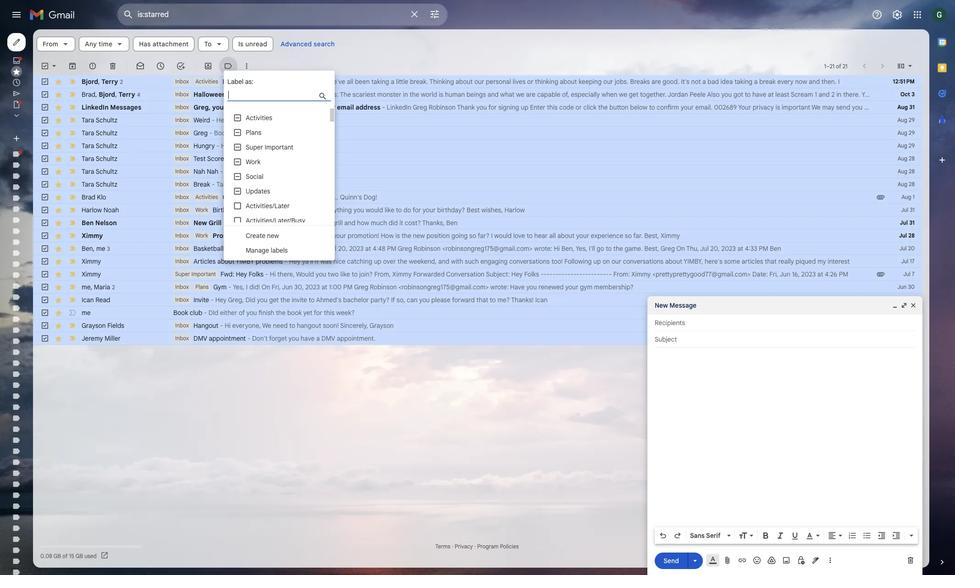 Task type: describe. For each thing, give the bounding box(es) containing it.
do
[[404, 206, 411, 214]]

test
[[248, 155, 259, 163]]

of inside row
[[239, 309, 245, 317]]

ya'll
[[302, 257, 313, 266]]

me up say
[[318, 78, 327, 86]]

, for terry
[[98, 77, 100, 86]]

numbered list ‪(⌘⇧7)‬ image
[[848, 531, 857, 540]]

me down ben nelson
[[96, 244, 105, 253]]

is inside row
[[303, 206, 308, 214]]

indent more ‪(⌘])‬ image
[[892, 531, 901, 540]]

2 confirm from the left
[[657, 103, 679, 111]]

a right take
[[232, 180, 235, 189]]

hear
[[535, 232, 548, 240]]

clear search image
[[406, 5, 424, 23]]

hangout
[[194, 322, 219, 330]]

cutest
[[223, 193, 242, 201]]

weekend,
[[409, 257, 437, 266]]

jul up jul 28
[[900, 219, 908, 226]]

inbox for basketball
[[175, 245, 189, 252]]

1 thu, from the left
[[314, 245, 327, 253]]

2 grayson from the left
[[370, 322, 394, 330]]

attachment
[[153, 40, 189, 48]]

your up thanks,
[[423, 206, 436, 214]]

idea
[[721, 78, 733, 86]]

28 for hi greg, congratulations on your promotion! how is the new position going so far? i would love to hear all about your experience so far. best, ximmy
[[909, 232, 915, 239]]

important for super important fwd: hey folks - hi there, would you two like to join? from, ximmy forwarded conversation subject: hey folks ------------------------ from: ximmy <prettyprettygood77@gmail.com> date: fri, jun 16, 2023 at 4:26 pm
[[191, 271, 216, 278]]

11 inbox from the top
[[175, 206, 189, 213]]

plan.
[[289, 245, 303, 253]]

you left got at the top
[[722, 90, 732, 99]]

you left "liking"
[[278, 219, 289, 227]]

row containing brad
[[33, 88, 923, 101]]

1 vertical spatial would
[[495, 232, 512, 240]]

0 horizontal spatial would
[[366, 206, 383, 214]]

the right over
[[398, 257, 407, 266]]

best, right hungry.
[[297, 142, 312, 150]]

1 horizontal spatial good.
[[663, 78, 680, 86]]

0 horizontal spatial have
[[301, 334, 315, 343]]

delete image
[[108, 61, 117, 71]]

1 vertical spatial jul 31
[[900, 219, 915, 226]]

activities for fwd: coffee break?
[[195, 78, 218, 85]]

label
[[228, 78, 244, 86]]

has attachment image
[[877, 270, 886, 279]]

italic ‪(⌘i)‬ image
[[776, 531, 785, 540]]

row containing brad klo
[[33, 191, 923, 204]]

greg, left am
[[234, 142, 250, 150]]

pm right 1:00
[[343, 283, 353, 291]]

1 vertical spatial i'll
[[589, 245, 595, 253]]

inbox dmv appointment - don't forget you have a dmv appointment.
[[175, 334, 376, 343]]

a right not
[[703, 78, 706, 86]]

1 20, from the left
[[338, 245, 348, 253]]

has attachment button
[[133, 37, 195, 51]]

2 horizontal spatial on
[[677, 245, 685, 253]]

2 29 from the top
[[909, 129, 915, 136]]

0 horizontal spatial up
[[374, 257, 382, 266]]

manage
[[246, 246, 269, 255]]

hi left there,
[[270, 270, 276, 278]]

your down "jordan"
[[681, 103, 694, 111]]

ben nelson
[[82, 219, 117, 227]]

1 horizontal spatial on
[[304, 245, 313, 253]]

more formatting options image
[[907, 531, 917, 540]]

plans inside row
[[195, 284, 209, 290]]

far.
[[634, 232, 643, 240]]

nice
[[333, 257, 346, 266]]

position
[[427, 232, 450, 240]]

13 row from the top
[[33, 229, 923, 242]]

and right now
[[809, 78, 820, 86]]

0 vertical spatial jul 31
[[902, 206, 915, 213]]

0 vertical spatial work
[[246, 158, 261, 166]]

jeremy miller
[[82, 334, 121, 343]]

toggle split pane mode image
[[897, 61, 906, 71]]

1 21 from the left
[[830, 63, 835, 69]]

inbox basketball - great, sounds like a plan. on thu, jul 20, 2023 at 4:48 pm greg robinson <robinsongreg175@gmail.com> wrote: hi ben, yes, i'll go to the game. best, greg on thu, jul 20, 2023 at 4:33 pm ben
[[175, 245, 782, 253]]

go
[[597, 245, 605, 253]]

29 for tara schultz
[[909, 117, 915, 123]]

row containing jeremy miller
[[33, 332, 923, 345]]

sincerely,
[[340, 322, 368, 330]]

6 row from the top
[[33, 139, 923, 152]]

super for super important fwd: hey folks - hi there, would you two like to join? from, ximmy forwarded conversation subject: hey folks ------------------------ from: ximmy <prettyprettygood77@gmail.com> date: fri, jun 16, 2023 at 4:26 pm
[[175, 271, 190, 278]]

3 29 from the top
[[909, 142, 915, 149]]

, for maria
[[91, 283, 92, 291]]

coffee
[[239, 78, 260, 86]]

your left gym
[[566, 283, 579, 291]]

0 vertical spatial this
[[547, 103, 558, 111]]

discard draft ‪(⌘⇧d)‬ image
[[906, 556, 916, 565]]

3 for last
[[885, 543, 888, 550]]

Subject field
[[655, 335, 916, 344]]

labels
[[271, 246, 288, 255]]

from:
[[614, 270, 630, 278]]

and left with
[[439, 257, 450, 266]]

you left two
[[316, 270, 326, 278]]

0 vertical spatial yes,
[[576, 245, 588, 253]]

2 horizontal spatial up
[[594, 257, 601, 266]]

together.
[[640, 90, 667, 99]]

0 vertical spatial thank
[[457, 103, 475, 111]]

me , maria 2
[[82, 283, 115, 291]]

2 taking from the left
[[735, 78, 753, 86]]

2 horizontal spatial are
[[652, 78, 661, 86]]

2 nah from the left
[[207, 167, 219, 176]]

4:26
[[825, 270, 838, 278]]

1 vertical spatial yes,
[[233, 283, 245, 291]]

brad , bjord , terry 4
[[82, 90, 140, 98]]

gym
[[213, 283, 227, 291]]

0 horizontal spatial get
[[269, 296, 279, 304]]

002689
[[714, 103, 737, 111]]

updates
[[246, 187, 270, 195]]

greg, up sounds
[[259, 232, 275, 240]]

1 vertical spatial activities
[[246, 114, 272, 122]]

0 vertical spatial <robinsongreg175@gmail.com>
[[442, 245, 533, 253]]

1 vertical spatial fwd:
[[221, 270, 234, 278]]

ben up really at top right
[[770, 245, 782, 253]]

am
[[255, 142, 264, 150]]

a left plan.
[[284, 245, 287, 253]]

greg down "weird"
[[194, 129, 208, 137]]

to down 'together.'
[[649, 103, 655, 111]]

there.
[[844, 90, 861, 99]]

got
[[734, 90, 744, 99]]

break?
[[261, 78, 283, 86]]

29 for ican read
[[909, 296, 915, 303]]

it
[[315, 257, 319, 266]]

about up human
[[456, 78, 473, 86]]

personal
[[486, 78, 511, 86]]

1 horizontal spatial how
[[381, 232, 394, 240]]

1 horizontal spatial all
[[550, 232, 556, 240]]

bold ‪(⌘b)‬ image
[[762, 531, 771, 540]]

to left join?
[[352, 270, 358, 278]]

finish
[[259, 309, 274, 317]]

follow link to manage storage image
[[100, 551, 110, 561]]

game.
[[625, 245, 643, 253]]

0 horizontal spatial so
[[265, 142, 272, 150]]

1 vertical spatial 2
[[832, 90, 835, 99]]

jul up was
[[328, 245, 337, 253]]

hey for hi there, would you two like to join? from, ximmy forwarded conversation subject: hey folks ------------------------ from: ximmy <prettyprettygood77@gmail.com> date: fri, jun 16, 2023 at 4:26 pm
[[236, 270, 247, 278]]

main menu image
[[11, 9, 22, 20]]

catching
[[347, 257, 373, 266]]

toggle confidential mode image
[[797, 556, 806, 565]]

activities for cutest dog award
[[195, 194, 218, 200]]

ben down birthday?
[[447, 219, 458, 227]]

at left '4:26'
[[818, 270, 824, 278]]

greg, up "weird"
[[194, 103, 211, 111]]

for right the yet
[[314, 309, 322, 317]]

insert emoji ‪(⌘⇧2)‬ image
[[753, 556, 762, 565]]

schultz for greg
[[96, 129, 117, 137]]

ben down ben nelson
[[82, 244, 93, 253]]

say
[[315, 90, 325, 99]]

0 horizontal spatial like
[[272, 245, 282, 253]]

more image
[[242, 61, 251, 71]]

of for 0.08 gb of 15 gb used
[[62, 553, 68, 559]]

1 horizontal spatial up
[[521, 103, 529, 111]]

report spam image
[[88, 61, 97, 71]]

1 horizontal spatial are
[[526, 90, 536, 99]]

maria
[[94, 283, 110, 291]]

17 row from the top
[[33, 281, 923, 294]]

hey for hey greg, i am so hungry. best, tara
[[221, 142, 232, 150]]

1 harlow from the left
[[82, 206, 102, 214]]

1 vertical spatial terry
[[119, 90, 135, 98]]

2023 right 16,
[[802, 270, 816, 278]]

inbox halloween watching movie month!
[[175, 90, 301, 99]]

1 vertical spatial or
[[576, 103, 582, 111]]

0 horizontal spatial thank
[[225, 167, 243, 176]]

going
[[452, 232, 468, 240]]

you down did
[[247, 309, 257, 317]]

hi up "activities/later/busy"
[[278, 206, 284, 214]]

0 vertical spatial plans
[[246, 128, 262, 137]]

1 vertical spatial that
[[477, 296, 488, 304]]

is unread
[[238, 40, 267, 48]]

2 yo from the left
[[269, 116, 276, 124]]

1 horizontal spatial that
[[765, 257, 777, 266]]

3 yo from the left
[[277, 116, 284, 124]]

work for promotion
[[195, 232, 208, 239]]

2 horizontal spatial 1
[[913, 194, 915, 200]]

from,
[[375, 270, 391, 278]]

13 inbox from the top
[[175, 232, 189, 239]]

1 vertical spatial 31
[[910, 206, 915, 213]]

7 row from the top
[[33, 152, 923, 165]]

, for bjord
[[95, 90, 97, 98]]

about up of, on the top
[[560, 78, 577, 86]]

aug 28 for your test scores look good.
[[898, 155, 915, 162]]

inbox for articles
[[175, 258, 189, 265]]

our up beings
[[475, 78, 484, 86]]

the left the game.
[[614, 245, 623, 253]]

footer containing terms
[[33, 542, 923, 561]]

inbox greg - body
[[175, 129, 229, 137]]

1 horizontal spatial fri,
[[770, 270, 779, 278]]

to right got at the top
[[745, 90, 751, 99]]

has attachment image
[[877, 193, 886, 202]]

2 gb from the left
[[76, 553, 83, 559]]

now
[[796, 78, 808, 86]]

me?
[[498, 296, 510, 304]]

1 horizontal spatial we
[[812, 103, 821, 111]]

please
[[432, 296, 451, 304]]

jun 29 for me
[[899, 309, 915, 316]]

please
[[273, 103, 294, 111]]

ximmy right far.
[[661, 232, 680, 240]]

your left pin
[[212, 103, 226, 111]]

0 vertical spatial on
[[324, 232, 332, 240]]

row containing grayson fields
[[33, 319, 923, 332]]

tara for hungry
[[82, 142, 94, 150]]

of,
[[562, 90, 570, 99]]

inbox for nah
[[175, 168, 189, 175]]

grill
[[332, 219, 343, 227]]

either
[[220, 309, 237, 317]]

about left yimby,
[[665, 257, 683, 266]]

1 gb from the left
[[53, 553, 61, 559]]

love
[[514, 232, 525, 240]]

aug 1
[[902, 194, 915, 200]]

hi left ben,
[[554, 245, 560, 253]]

scores
[[261, 155, 280, 163]]

row containing ben
[[33, 242, 923, 255]]

our up when
[[604, 78, 613, 86]]

inbox for hangout
[[175, 322, 189, 329]]

grill
[[209, 219, 222, 227]]

the right and
[[295, 193, 305, 201]]

schultz for weird
[[96, 116, 117, 124]]

too!
[[552, 257, 563, 266]]

0 horizontal spatial how
[[253, 219, 266, 227]]

15
[[69, 553, 74, 559]]

and up may
[[819, 90, 830, 99]]

0 horizontal spatial terry
[[102, 77, 118, 86]]

0 horizontal spatial on
[[262, 283, 270, 291]]

i left am
[[251, 142, 253, 150]]

to right invite at the left
[[309, 296, 315, 304]]

privacy link
[[455, 543, 473, 550]]

when
[[602, 90, 618, 99]]

at left 1:00
[[322, 283, 327, 291]]

Search mail text field
[[138, 10, 404, 19]]

send dialog
[[648, 296, 923, 575]]

tara for nah nah
[[82, 167, 94, 176]]

join?
[[359, 270, 373, 278]]

attach files image
[[723, 556, 733, 565]]

breaks
[[630, 78, 650, 86]]

ximmy up me , maria 2
[[82, 270, 101, 278]]

1 taking from the left
[[372, 78, 389, 86]]

bulleted list ‪(⌘⇧8)‬ image
[[863, 531, 872, 540]]

to left me?
[[490, 296, 496, 304]]

and right grill at the left of page
[[344, 219, 356, 227]]

at left 4:48
[[365, 245, 371, 253]]

important for super important
[[265, 143, 293, 151]]

main content containing from
[[33, 29, 956, 568]]

renewed
[[539, 283, 564, 291]]

1 vertical spatial your
[[234, 155, 246, 163]]

hey up have
[[512, 270, 523, 278]]

schultz for break
[[96, 180, 117, 189]]

any time
[[85, 40, 113, 48]]

hey for hey greg, did you get the invite to ahmed's bachelor party? if so, can you please forward that to me? thanks! ican
[[215, 296, 227, 304]]

inbox for break
[[175, 181, 189, 188]]

the down there
[[307, 219, 317, 227]]

is down least
[[776, 103, 781, 111]]

1 horizontal spatial like
[[341, 270, 350, 278]]

jul up here's
[[701, 245, 709, 253]]

did
[[246, 296, 255, 304]]

brad for brad klo
[[82, 193, 95, 201]]

label as:
[[228, 78, 254, 86]]

1 aug 29 from the top
[[898, 117, 915, 123]]

settings image
[[892, 9, 903, 20]]

1 horizontal spatial have
[[753, 90, 767, 99]]

0 vertical spatial fwd:
[[223, 78, 237, 86]]

2 for gym
[[112, 284, 115, 291]]

tara schultz for test
[[82, 155, 117, 163]]

2 21 from the left
[[843, 63, 848, 69]]

club
[[190, 309, 202, 317]]

jun for row containing ican read
[[899, 296, 908, 303]]

1 horizontal spatial 1
[[825, 63, 827, 69]]

4 row from the top
[[33, 114, 923, 127]]

over
[[383, 257, 396, 266]]

to up say
[[311, 78, 317, 86]]

0 vertical spatial i'll
[[307, 90, 313, 99]]

order.
[[281, 167, 298, 176]]

been
[[355, 78, 370, 86]]

scariest
[[353, 90, 376, 99]]

to right need
[[289, 322, 295, 330]]

cell inside row
[[889, 321, 923, 330]]

a down hangout
[[316, 334, 320, 343]]

inbox for halloween
[[175, 91, 189, 98]]

ximmy down the 'ben , me 3'
[[82, 257, 101, 266]]

2 dmv from the left
[[322, 334, 335, 343]]

i right far? on the top of page
[[491, 232, 493, 240]]

jun for 19th row
[[899, 309, 908, 316]]

1 vertical spatial robinson
[[414, 245, 441, 253]]

schultz for nah nah
[[96, 167, 117, 176]]

with
[[451, 257, 463, 266]]

a left break
[[754, 78, 758, 86]]

time
[[99, 40, 113, 48]]

0 vertical spatial all
[[347, 78, 354, 86]]

quinn's
[[340, 193, 362, 201]]

klo
[[97, 193, 106, 201]]

advanced search button
[[277, 36, 339, 52]]

a left 'little'
[[391, 78, 395, 86]]

the up need
[[276, 309, 286, 317]]

1 vertical spatial on
[[603, 257, 610, 266]]

inbox for dmv
[[175, 335, 189, 342]]

jul left '7'
[[904, 271, 911, 278]]

8 row from the top
[[33, 165, 923, 178]]

1 horizontal spatial your
[[739, 103, 751, 111]]

it's
[[681, 78, 690, 86]]

your left the experience
[[576, 232, 589, 240]]

1 nah from the left
[[194, 167, 205, 176]]

basketball
[[194, 245, 224, 253]]

greg up weekend,
[[398, 245, 412, 253]]

tara for test scores
[[82, 155, 94, 163]]

1 vertical spatial this
[[324, 309, 335, 317]]

1 vertical spatial wrote:
[[491, 283, 509, 291]]

greg up inbox invite - hey greg, did you get the invite to ahmed's bachelor party? if so, can you please forward that to me? thanks! ican
[[354, 283, 368, 291]]

0 horizontal spatial fri,
[[272, 283, 281, 291]]

inbox for new
[[175, 219, 189, 226]]

jul down aug 1
[[902, 206, 909, 213]]

1 yo from the left
[[260, 116, 267, 124]]

inbox for greg
[[175, 129, 189, 136]]

you down beings
[[477, 103, 487, 111]]

2 horizontal spatial like
[[385, 206, 395, 214]]

2 folks from the left
[[525, 270, 539, 278]]

16 row from the top
[[33, 268, 923, 281]]

for right do
[[413, 206, 421, 214]]

2023 right 30,
[[305, 283, 320, 291]]

to left do
[[396, 206, 402, 214]]

you right can
[[419, 296, 430, 304]]

aug 29 for body
[[898, 129, 915, 136]]

move to inbox image
[[204, 61, 213, 71]]

at left 4:33
[[738, 245, 744, 253]]

28 for thank you for your order.
[[909, 168, 915, 175]]

jul left 17
[[902, 258, 909, 265]]



Task type: vqa. For each thing, say whether or not it's contained in the screenshot.
month!
yes



Task type: locate. For each thing, give the bounding box(es) containing it.
jun 29 for ican read
[[899, 296, 915, 303]]

party?
[[371, 296, 390, 304]]

used
[[84, 553, 97, 559]]

more send options image
[[691, 556, 700, 565]]

1 horizontal spatial bjord
[[99, 90, 115, 98]]

14 inbox from the top
[[175, 245, 189, 252]]

winner
[[306, 193, 326, 201]]

congratulations
[[276, 232, 323, 240]]

5 schultz from the top
[[96, 167, 117, 176]]

policies
[[500, 543, 519, 550]]

0 horizontal spatial nah
[[194, 167, 205, 176]]

weird
[[194, 116, 210, 124]]

0 horizontal spatial 20,
[[338, 245, 348, 253]]

new for how
[[319, 219, 331, 227]]

3 tara schultz from the top
[[82, 142, 117, 150]]

award
[[257, 193, 275, 201]]

interest
[[828, 257, 850, 266]]

membership?
[[594, 283, 634, 291]]

row containing ican read
[[33, 294, 923, 306]]

10 inbox from the top
[[175, 194, 189, 200]]

enter
[[530, 103, 546, 111]]

2 vertical spatial 2
[[112, 284, 115, 291]]

tara for break
[[82, 180, 94, 189]]

updates,
[[891, 103, 916, 111]]

get up the finish
[[269, 296, 279, 304]]

greg, left did
[[228, 296, 244, 304]]

9 row from the top
[[33, 178, 923, 191]]

4 tara schultz from the top
[[82, 155, 117, 163]]

you right did
[[257, 296, 268, 304]]

on down go
[[603, 257, 610, 266]]

advanced search options image
[[426, 5, 444, 23]]

1 vertical spatial of
[[239, 309, 245, 317]]

inbox inside inbox invite - hey greg, did you get the invite to ahmed's bachelor party? if so, can you please forward that to me? thanks! ican
[[175, 296, 189, 303]]

did!
[[249, 283, 260, 291]]

below
[[630, 103, 648, 111]]

taking
[[372, 78, 389, 86], [735, 78, 753, 86]]

jul 31
[[902, 206, 915, 213], [900, 219, 915, 226]]

0 vertical spatial is
[[238, 40, 244, 48]]

tara schultz for weird
[[82, 116, 117, 124]]

2 ican from the left
[[536, 296, 548, 304]]

labels image
[[224, 61, 233, 71]]

2 for fwd: coffee break?
[[120, 78, 123, 85]]

14 row from the top
[[33, 242, 923, 255]]

sounds
[[249, 245, 271, 253]]

2 aug 29 from the top
[[898, 129, 915, 136]]

0 vertical spatial bjord
[[82, 77, 98, 86]]

this down capable
[[547, 103, 558, 111]]

3 inside the 'ben , me 3'
[[107, 245, 110, 252]]

1 horizontal spatial we
[[619, 90, 628, 99]]

2 vertical spatial robinson
[[370, 283, 397, 291]]

was
[[320, 257, 332, 266]]

1 vertical spatial have
[[301, 334, 315, 343]]

3 aug 29 from the top
[[898, 142, 915, 149]]

jun 29
[[899, 296, 915, 303], [899, 309, 915, 316]]

tara schultz for break
[[82, 180, 117, 189]]

· right privacy
[[475, 543, 476, 550]]

indent less ‪(⌘[)‬ image
[[878, 531, 887, 540]]

are up 'together.'
[[652, 78, 661, 86]]

on right plan.
[[304, 245, 313, 253]]

inbox for test
[[175, 155, 189, 162]]

hi up promotion
[[228, 219, 234, 227]]

9 inbox from the top
[[175, 181, 189, 188]]

inbox inside inbox hungry - hey greg, i am so hungry. best, tara
[[175, 142, 189, 149]]

yo
[[260, 116, 267, 124], [269, 116, 276, 124], [277, 116, 284, 124], [286, 116, 293, 124]]

, for me
[[93, 244, 95, 253]]

29 for me
[[909, 309, 915, 316]]

of right either
[[239, 309, 245, 317]]

None search field
[[117, 4, 448, 26]]

2 jun 29 from the top
[[899, 309, 915, 316]]

hey up body
[[216, 116, 228, 124]]

5 tara schultz from the top
[[82, 167, 117, 176]]

fri, down there,
[[272, 283, 281, 291]]

did
[[209, 309, 218, 317]]

capable
[[537, 90, 561, 99]]

3 aug 28 from the top
[[898, 181, 915, 188]]

really
[[779, 257, 794, 266]]

you down there.
[[852, 103, 863, 111]]

2 we from the left
[[619, 90, 628, 99]]

1 vertical spatial get
[[269, 296, 279, 304]]

aug 29 for hey greg, i am so hungry. best, tara
[[898, 142, 915, 149]]

snooze image
[[156, 61, 165, 71]]

yes,
[[576, 245, 588, 253], [233, 283, 245, 291]]

dog
[[244, 193, 256, 201]]

11 row from the top
[[33, 204, 923, 217]]

your test scores look good.
[[234, 155, 313, 163]]

0 vertical spatial of
[[836, 63, 842, 69]]

to right love
[[527, 232, 533, 240]]

1 brad from the top
[[82, 90, 95, 98]]

2 thu, from the left
[[687, 245, 699, 253]]

, up linkedin messages
[[115, 90, 117, 98]]

1 horizontal spatial terry
[[119, 90, 135, 98]]

advanced
[[281, 40, 312, 48]]

inbox new grill - hi greg, how are you liking the new grill and how much did it cost? thanks, ben
[[175, 219, 458, 227]]

30
[[909, 284, 915, 290]]

tara schultz for hungry
[[82, 142, 117, 150]]

inbox inside the inbox hangout - hi everyone, we need to hangout soon! sincerely, grayson
[[175, 322, 189, 329]]

Label-as menu open text field
[[228, 90, 349, 101]]

at left least
[[768, 90, 774, 99]]

confirm down say
[[295, 103, 320, 111]]

all
[[347, 78, 354, 86], [550, 232, 556, 240]]

row
[[33, 75, 923, 88], [33, 88, 923, 101], [33, 101, 956, 114], [33, 114, 923, 127], [33, 127, 923, 139], [33, 139, 923, 152], [33, 152, 923, 165], [33, 165, 923, 178], [33, 178, 923, 191], [33, 191, 923, 204], [33, 204, 923, 217], [33, 217, 923, 229], [33, 229, 923, 242], [33, 242, 923, 255], [33, 255, 923, 268], [33, 268, 923, 281], [33, 281, 923, 294], [33, 294, 923, 306], [33, 306, 923, 319], [33, 319, 923, 332], [33, 332, 923, 345]]

our up from:
[[612, 257, 622, 266]]

5 29 from the top
[[909, 309, 915, 316]]

10 row from the top
[[33, 191, 923, 204]]

have down hangout
[[301, 334, 315, 343]]

dmv down soon!
[[322, 334, 335, 343]]

1 vertical spatial work
[[195, 206, 208, 213]]

19 inbox from the top
[[175, 335, 189, 342]]

20,
[[338, 245, 348, 253], [711, 245, 720, 253]]

5 inbox from the top
[[175, 129, 189, 136]]

brad for brad , bjord , terry 4
[[82, 90, 95, 98]]

None checkbox
[[40, 77, 50, 86], [40, 90, 50, 99], [40, 116, 50, 125], [40, 141, 50, 150], [40, 167, 50, 176], [40, 180, 50, 189], [40, 193, 50, 202], [40, 206, 50, 215], [40, 244, 50, 253], [40, 257, 50, 266], [40, 270, 50, 279], [40, 334, 50, 343], [40, 77, 50, 86], [40, 90, 50, 99], [40, 116, 50, 125], [40, 141, 50, 150], [40, 167, 50, 176], [40, 180, 50, 189], [40, 193, 50, 202], [40, 206, 50, 215], [40, 244, 50, 253], [40, 257, 50, 266], [40, 270, 50, 279], [40, 334, 50, 343]]

0 horizontal spatial thu,
[[314, 245, 327, 253]]

0 horizontal spatial is
[[238, 40, 244, 48]]

1 horizontal spatial nah
[[207, 167, 219, 176]]

4
[[137, 91, 140, 98]]

1 grayson from the left
[[82, 322, 106, 330]]

0 horizontal spatial super
[[175, 271, 190, 278]]

1 ican from the left
[[82, 296, 94, 304]]

tara for weird
[[82, 116, 94, 124]]

<robinsongreg175@gmail.com> down far? on the top of page
[[442, 245, 533, 253]]

0 horizontal spatial i'll
[[307, 90, 313, 99]]

archive image
[[68, 61, 77, 71]]

None checkbox
[[40, 61, 50, 71], [40, 103, 50, 112], [40, 128, 50, 138], [40, 154, 50, 163], [40, 218, 50, 228], [40, 231, 50, 240], [40, 283, 50, 292], [40, 295, 50, 305], [40, 308, 50, 317], [40, 321, 50, 330], [40, 61, 50, 71], [40, 103, 50, 112], [40, 128, 50, 138], [40, 154, 50, 163], [40, 218, 50, 228], [40, 231, 50, 240], [40, 283, 50, 292], [40, 295, 50, 305], [40, 308, 50, 317], [40, 321, 50, 330]]

0 horizontal spatial this
[[324, 309, 335, 317]]

recruiter
[[918, 103, 943, 111]]

29
[[909, 117, 915, 123], [909, 129, 915, 136], [909, 142, 915, 149], [909, 296, 915, 303], [909, 309, 915, 316]]

ahmed's
[[316, 296, 342, 304]]

birthday?
[[437, 206, 465, 214]]

and the winner is.... quinn's dog!
[[282, 193, 377, 201]]

is inside button
[[238, 40, 244, 48]]

2 brad from the top
[[82, 193, 95, 201]]

bad
[[708, 78, 719, 86]]

insert photo image
[[782, 556, 791, 565]]

1 tara schultz from the top
[[82, 116, 117, 124]]

0 horizontal spatial confirm
[[295, 103, 320, 111]]

12 inbox from the top
[[175, 219, 189, 226]]

inbox inside the inbox halloween watching movie month!
[[175, 91, 189, 98]]

12 row from the top
[[33, 217, 923, 229]]

1 vertical spatial we
[[262, 322, 271, 330]]

31 for hi greg, how are you liking the new grill and how much did it cost? thanks, ben
[[910, 219, 915, 226]]

add to tasks image
[[176, 61, 185, 71]]

then.
[[822, 78, 837, 86]]

19 row from the top
[[33, 306, 923, 319]]

world
[[421, 90, 437, 99]]

important inside super important fwd: hey folks - hi there, would you two like to join? from, ximmy forwarded conversation subject: hey folks ------------------------ from: ximmy <prettyprettygood77@gmail.com> date: fri, jun 16, 2023 at 4:26 pm
[[191, 271, 216, 278]]

0 vertical spatial wrote:
[[534, 245, 553, 253]]

4 yo from the left
[[286, 116, 293, 124]]

hi
[[278, 206, 284, 214], [228, 219, 234, 227], [251, 232, 257, 240], [554, 245, 560, 253], [270, 270, 276, 278], [225, 322, 231, 330]]

0 vertical spatial have
[[753, 90, 767, 99]]

0 horizontal spatial 3
[[107, 245, 110, 252]]

1 · from the left
[[452, 543, 454, 550]]

1 vertical spatial like
[[272, 245, 282, 253]]

6 schultz from the top
[[96, 180, 117, 189]]

for
[[489, 103, 497, 111], [256, 167, 265, 176], [413, 206, 421, 214], [314, 309, 322, 317]]

grayson up jeremy
[[82, 322, 106, 330]]

greg, down celebration
[[235, 219, 251, 227]]

tara schultz for nah
[[82, 167, 117, 176]]

new for your
[[413, 232, 425, 240]]

yimby
[[236, 257, 254, 266]]

robinson for <robinsongreg175@gmail.com>
[[370, 283, 397, 291]]

we
[[516, 90, 525, 99], [619, 90, 628, 99]]

4 schultz from the top
[[96, 155, 117, 163]]

2 conversations from the left
[[623, 257, 664, 266]]

button
[[610, 103, 629, 111]]

best, right far.
[[645, 232, 659, 240]]

we down jobs.
[[619, 90, 628, 99]]

16 inbox from the top
[[175, 284, 189, 290]]

0 horizontal spatial your
[[234, 155, 246, 163]]

1 vertical spatial super
[[175, 271, 190, 278]]

jul up jul 20
[[899, 232, 907, 239]]

activities/later/busy
[[246, 217, 306, 225]]

hey
[[216, 116, 228, 124], [221, 142, 232, 150], [289, 257, 301, 266], [236, 270, 247, 278], [512, 270, 523, 278], [215, 296, 227, 304]]

inbox inside inbox weird - hey franny, yo yo yo yo yo best, tara
[[175, 117, 189, 123]]

1 horizontal spatial get
[[629, 90, 639, 99]]

new down cost?
[[413, 232, 425, 240]]

4:48
[[373, 245, 385, 253]]

footer
[[33, 542, 923, 561]]

gb right 15
[[76, 553, 83, 559]]

robinson up weekend,
[[414, 245, 441, 253]]

1 horizontal spatial ·
[[475, 543, 476, 550]]

<robinsongreg175@gmail.com>
[[442, 245, 533, 253], [399, 283, 489, 291]]

thank down beings
[[457, 103, 475, 111]]

of up then.
[[836, 63, 842, 69]]

1 vertical spatial fri,
[[272, 283, 281, 291]]

2023 up some
[[722, 245, 736, 253]]

0 vertical spatial that
[[765, 257, 777, 266]]

you up how
[[354, 206, 364, 214]]

i right then.
[[839, 78, 840, 86]]

close image
[[910, 302, 917, 309]]

gmail image
[[29, 6, 79, 24]]

celebration
[[239, 206, 272, 214]]

1 right 'scream'
[[815, 90, 817, 99]]

0 vertical spatial would
[[366, 206, 383, 214]]

book
[[173, 309, 188, 317]]

at
[[768, 90, 774, 99], [365, 245, 371, 253], [738, 245, 744, 253], [818, 270, 824, 278], [322, 283, 327, 291]]

confirm down "jordan"
[[657, 103, 679, 111]]

terry up the brad , bjord , terry 4
[[102, 77, 118, 86]]

super up book at bottom left
[[175, 271, 190, 278]]

2 schultz from the top
[[96, 129, 117, 137]]

1 horizontal spatial i'll
[[589, 245, 595, 253]]

1 horizontal spatial this
[[547, 103, 558, 111]]

invite
[[292, 296, 307, 304]]

wrote:
[[534, 245, 553, 253], [491, 283, 509, 291]]

0 vertical spatial aug 29
[[898, 117, 915, 123]]

0 vertical spatial 31
[[910, 104, 915, 111]]

inbox inside the inbox greg, your pin is 002689. please confirm your email address - linkedin greg robinson thank you for signing up enter this code or click the button below to confirm your email. 002689 your privacy is important we may send you member updates, recruiter mes
[[175, 104, 189, 111]]

support image
[[872, 9, 883, 20]]

pop out image
[[901, 302, 908, 309]]

8 inbox from the top
[[175, 168, 189, 175]]

we down lives
[[516, 90, 525, 99]]

0 horizontal spatial gb
[[53, 553, 61, 559]]

1 conversations from the left
[[509, 257, 550, 266]]

dmv down hangout
[[194, 334, 207, 343]]

1 horizontal spatial harlow
[[505, 206, 525, 214]]

insert files using drive image
[[767, 556, 777, 565]]

taking up monster
[[372, 78, 389, 86]]

3 inside last account activity: 3 hours ago details
[[885, 543, 888, 550]]

gym - yes, i did! on fri, jun 30, 2023 at 1:00 pm greg robinson <robinsongreg175@gmail.com> wrote: have you renewed your gym membership?
[[213, 283, 634, 291]]

here's
[[705, 257, 723, 266]]

wrote: down subject:
[[491, 283, 509, 291]]

jun 29 down jun 30
[[899, 296, 915, 303]]

1 inbox from the top
[[175, 78, 189, 85]]

inbox inside inbox basketball - great, sounds like a plan. on thu, jul 20, 2023 at 4:48 pm greg robinson <robinsongreg175@gmail.com> wrote: hi ben, yes, i'll go to the game. best, greg on thu, jul 20, 2023 at 4:33 pm ben
[[175, 245, 189, 252]]

1 schultz from the top
[[96, 116, 117, 124]]

ximmy right from:
[[632, 270, 651, 278]]

if
[[391, 296, 395, 304]]

1 vertical spatial how
[[381, 232, 394, 240]]

brad down bjord , terry 2
[[82, 90, 95, 98]]

search mail image
[[120, 6, 137, 23]]

3 row from the top
[[33, 101, 956, 114]]

robinson for thank
[[429, 103, 456, 111]]

conversation
[[446, 270, 485, 278]]

3 right oct
[[912, 91, 915, 98]]

3 for ben
[[107, 245, 110, 252]]

robinson
[[429, 103, 456, 111], [414, 245, 441, 253], [370, 283, 397, 291]]

mark as read image
[[136, 61, 145, 71]]

6 tara schultz from the top
[[82, 180, 117, 189]]

work up social on the left top
[[246, 158, 261, 166]]

jobs.
[[615, 78, 629, 86]]

1 folks from the left
[[249, 270, 264, 278]]

tab list
[[930, 29, 956, 542]]

0 horizontal spatial new
[[267, 232, 279, 240]]

2 horizontal spatial 3
[[912, 91, 915, 98]]

movie
[[258, 90, 277, 99]]

inbox for hungry
[[175, 142, 189, 149]]

thanks,
[[422, 219, 445, 227]]

or right lives
[[527, 78, 534, 86]]

0 vertical spatial 3
[[912, 91, 915, 98]]

to
[[204, 40, 212, 48]]

me left maria
[[82, 283, 91, 291]]

you up break,
[[244, 167, 255, 176]]

experience
[[591, 232, 624, 240]]

1 horizontal spatial important
[[265, 143, 293, 151]]

robinson down human
[[429, 103, 456, 111]]

cutest dog award
[[223, 193, 275, 201]]

0 vertical spatial how
[[253, 219, 266, 227]]

inbox for greg,
[[175, 104, 189, 111]]

0 vertical spatial your
[[739, 103, 751, 111]]

there,
[[278, 270, 295, 278]]

good. left it's on the top
[[663, 78, 680, 86]]

4 29 from the top
[[909, 296, 915, 303]]

inbox inside inbox greg - body
[[175, 129, 189, 136]]

,
[[98, 77, 100, 86], [95, 90, 97, 98], [115, 90, 117, 98], [93, 244, 95, 253], [91, 283, 92, 291]]

to right go
[[606, 245, 612, 253]]

1 horizontal spatial confirm
[[657, 103, 679, 111]]

inbox for invite
[[175, 296, 189, 303]]

4 inbox from the top
[[175, 117, 189, 123]]

1 we from the left
[[516, 90, 525, 99]]

also
[[707, 90, 720, 99]]

inbox inside "inbox test scores"
[[175, 155, 189, 162]]

aug 28 for take a break, please.
[[898, 181, 915, 188]]

1 horizontal spatial 20,
[[711, 245, 720, 253]]

2 20, from the left
[[711, 245, 720, 253]]

inbox inside inbox nah nah - thank you for your order.
[[175, 168, 189, 175]]

such
[[465, 257, 479, 266]]

2 · from the left
[[475, 543, 476, 550]]

super for super important
[[246, 143, 263, 151]]

gb right 0.08
[[53, 553, 61, 559]]

may
[[823, 103, 835, 111]]

or
[[527, 78, 534, 86], [576, 103, 582, 111]]

ximmy up the 'ben , me 3'
[[82, 232, 103, 240]]

test
[[194, 155, 206, 163]]

schultz for hungry
[[96, 142, 117, 150]]

insert signature image
[[812, 556, 821, 565]]

fwd: up the inbox halloween watching movie month!
[[223, 78, 237, 86]]

17 inbox from the top
[[175, 296, 189, 303]]

row containing ben nelson
[[33, 217, 923, 229]]

pm right 4:48
[[387, 245, 396, 253]]

0 horizontal spatial wrote:
[[491, 283, 509, 291]]

cost?
[[405, 219, 421, 227]]

0 horizontal spatial ican
[[82, 296, 94, 304]]

2 aug 28 from the top
[[898, 168, 915, 175]]

2 in from the left
[[837, 90, 842, 99]]

nah down scores
[[207, 167, 219, 176]]

best, right the game.
[[645, 245, 659, 253]]

3 down nelson
[[107, 245, 110, 252]]

row containing bjord
[[33, 75, 923, 88]]

2 vertical spatial 1
[[913, 194, 915, 200]]

0 vertical spatial good.
[[663, 78, 680, 86]]

you right have
[[527, 283, 537, 291]]

is down it
[[396, 232, 400, 240]]

2 inside me , maria 2
[[112, 284, 115, 291]]

underline ‪(⌘u)‬ image
[[791, 532, 800, 541]]

0 horizontal spatial dmv
[[194, 334, 207, 343]]

0 horizontal spatial are
[[267, 219, 277, 227]]

row containing linkedin messages
[[33, 101, 956, 114]]

inbox inside inbox dmv appointment - don't forget you have a dmv appointment.
[[175, 335, 189, 342]]

tara for greg
[[82, 129, 94, 137]]

1 jun 29 from the top
[[899, 296, 915, 303]]

inbox nah nah - thank you for your order.
[[175, 167, 298, 176]]

jun for 5th row from the bottom
[[898, 284, 907, 290]]

1 horizontal spatial thu,
[[687, 245, 699, 253]]

2 linkedin from the left
[[387, 103, 411, 111]]

of for 1 21 of 21
[[836, 63, 842, 69]]

1 horizontal spatial new
[[319, 219, 331, 227]]

plans down yo
[[246, 128, 262, 137]]

activities down break
[[195, 194, 218, 200]]

1 in from the left
[[403, 90, 408, 99]]

15 inbox from the top
[[175, 258, 189, 265]]

2 tara schultz from the top
[[82, 129, 117, 137]]

1 dmv from the left
[[194, 334, 207, 343]]

work
[[246, 158, 261, 166], [195, 206, 208, 213], [195, 232, 208, 239]]

0 vertical spatial fri,
[[770, 270, 779, 278]]

yo
[[252, 116, 259, 124]]

1 vertical spatial 3
[[107, 245, 110, 252]]

1 vertical spatial bjord
[[99, 90, 115, 98]]

15 row from the top
[[33, 255, 923, 268]]

-
[[382, 103, 385, 111], [212, 116, 215, 124], [209, 129, 212, 137], [216, 142, 219, 150], [220, 167, 223, 176], [212, 180, 215, 189], [274, 206, 277, 214], [223, 219, 226, 227], [247, 232, 250, 240], [225, 245, 228, 253], [285, 257, 288, 266], [265, 270, 268, 278], [541, 270, 544, 278], [544, 270, 547, 278], [547, 270, 550, 278], [550, 270, 553, 278], [553, 270, 556, 278], [556, 270, 559, 278], [559, 270, 562, 278], [562, 270, 565, 278], [565, 270, 568, 278], [568, 270, 571, 278], [571, 270, 574, 278], [574, 270, 577, 278], [577, 270, 580, 278], [580, 270, 582, 278], [582, 270, 585, 278], [585, 270, 588, 278], [588, 270, 591, 278], [591, 270, 594, 278], [594, 270, 597, 278], [597, 270, 600, 278], [600, 270, 603, 278], [603, 270, 606, 278], [606, 270, 609, 278], [609, 270, 612, 278], [228, 283, 231, 291], [211, 296, 214, 304], [204, 309, 207, 317], [220, 322, 223, 330], [248, 334, 251, 343]]

aug 31
[[898, 104, 915, 111]]

1 horizontal spatial dmv
[[322, 334, 335, 343]]

1 horizontal spatial is
[[303, 206, 308, 214]]

Message Body text field
[[655, 352, 916, 525]]

harlow down 'brad klo'
[[82, 206, 102, 214]]

your down grill at the left of page
[[333, 232, 346, 240]]

hey for hey franny, yo yo yo yo yo best, tara
[[216, 116, 228, 124]]

31 for linkedin greg robinson thank you for signing up enter this code or click the button below to confirm your email. 002689 your privacy is important we may send you member updates, recruiter mes
[[910, 104, 915, 111]]

more options image
[[828, 556, 834, 565]]

2 vertical spatial like
[[341, 270, 350, 278]]

0 horizontal spatial folks
[[249, 270, 264, 278]]

0 vertical spatial terry
[[102, 77, 118, 86]]

main content
[[33, 29, 956, 568]]

1 aug 28 from the top
[[898, 155, 915, 162]]

1 horizontal spatial plans
[[246, 128, 262, 137]]

inbox for weird
[[175, 117, 189, 123]]

ben down the harlow noah
[[82, 219, 94, 227]]

of inside footer
[[62, 553, 68, 559]]

0 vertical spatial 2
[[120, 78, 123, 85]]

formatting options toolbar
[[655, 528, 918, 544]]

in down 'little'
[[403, 90, 408, 99]]

0 vertical spatial get
[[629, 90, 639, 99]]

0 horizontal spatial good.
[[296, 155, 313, 163]]

row containing harlow noah
[[33, 204, 923, 217]]

18 inbox from the top
[[175, 322, 189, 329]]

for left signing
[[489, 103, 497, 111]]

folks up did!
[[249, 270, 264, 278]]

2 vertical spatial aug 29
[[898, 142, 915, 149]]

the right click
[[598, 103, 608, 111]]

2 horizontal spatial so
[[625, 232, 632, 240]]

search
[[314, 40, 335, 48]]

2 horizontal spatial new
[[413, 232, 425, 240]]

inbox inside inbox new grill - hi greg, how are you liking the new grill and how much did it cost? thanks, ben
[[175, 219, 189, 226]]

2 up the brad , bjord , terry 4
[[120, 78, 123, 85]]

the down break.
[[410, 90, 420, 99]]

minimize image
[[892, 302, 899, 309]]

1 horizontal spatial so
[[470, 232, 476, 240]]

super inside super important fwd: hey folks - hi there, would you two like to join? from, ximmy forwarded conversation subject: hey folks ------------------------ from: ximmy <prettyprettygood77@gmail.com> date: fri, jun 16, 2023 at 4:26 pm
[[175, 271, 190, 278]]

1 horizontal spatial gb
[[76, 553, 83, 559]]

tara schultz for greg
[[82, 129, 117, 137]]

1 confirm from the left
[[295, 103, 320, 111]]

fwd: up gym
[[221, 270, 234, 278]]

28 for don't forget you have a dmv appointment.
[[909, 335, 915, 342]]

terry left 4
[[119, 90, 135, 98]]

2 row from the top
[[33, 88, 923, 101]]

there
[[310, 206, 325, 214]]

, left maria
[[91, 283, 92, 291]]

what
[[500, 90, 515, 99]]

every
[[778, 78, 794, 86]]

pm right '4:26'
[[839, 270, 849, 278]]

me down ican read
[[82, 309, 91, 317]]

get up the below
[[629, 90, 639, 99]]

0 horizontal spatial 1
[[815, 90, 817, 99]]

1 29 from the top
[[909, 117, 915, 123]]

fri, right date:
[[770, 270, 779, 278]]

2 inside bjord , terry 2
[[120, 78, 123, 85]]

20 row from the top
[[33, 319, 923, 332]]

0 vertical spatial activities
[[195, 78, 218, 85]]

0 vertical spatial we
[[812, 103, 821, 111]]

hours
[[889, 543, 903, 550]]

my
[[818, 257, 827, 266]]

insert link ‪(⌘k)‬ image
[[738, 556, 747, 565]]

5 row from the top
[[33, 127, 923, 139]]

cell
[[889, 321, 923, 330]]

work for birthday
[[195, 206, 208, 213]]

12:51 pm
[[893, 78, 915, 85]]

1 vertical spatial thank
[[225, 167, 243, 176]]

18 row from the top
[[33, 294, 923, 306]]

0 vertical spatial important
[[265, 143, 293, 151]]

0 vertical spatial or
[[527, 78, 534, 86]]

2 inbox from the top
[[175, 91, 189, 98]]

30,
[[294, 283, 304, 291]]

0 horizontal spatial conversations
[[509, 257, 550, 266]]

1 row from the top
[[33, 75, 923, 88]]

your down this:
[[321, 103, 336, 111]]

1 21 of 21
[[825, 63, 848, 69]]

2 harlow from the left
[[505, 206, 525, 214]]

inbox invite - hey greg, did you get the invite to ahmed's bachelor party? if so, can you please forward that to me? thanks! ican
[[175, 296, 548, 304]]

jun for row containing jeremy miller
[[899, 335, 908, 342]]

schultz for test scores
[[96, 155, 117, 163]]

21 row from the top
[[33, 332, 923, 345]]

have
[[753, 90, 767, 99], [301, 334, 315, 343]]

navigation
[[0, 29, 110, 575]]

inbox inside inbox break - take a break, please.
[[175, 181, 189, 188]]

up down go
[[594, 257, 601, 266]]

1 linkedin from the left
[[82, 103, 109, 111]]

1 vertical spatial <robinsongreg175@gmail.com>
[[399, 283, 489, 291]]

so left far.
[[625, 232, 632, 240]]

greg, up "liking"
[[286, 206, 302, 214]]

forget
[[269, 334, 287, 343]]

inbox inside inbox articles about yimby problems - hey ya'll it was nice catching up over the weekend, and with such engaging conversations too! following up on our conversations about yimby, here's some articles that really piqued my interest
[[175, 258, 189, 265]]

7 inbox from the top
[[175, 155, 189, 162]]



